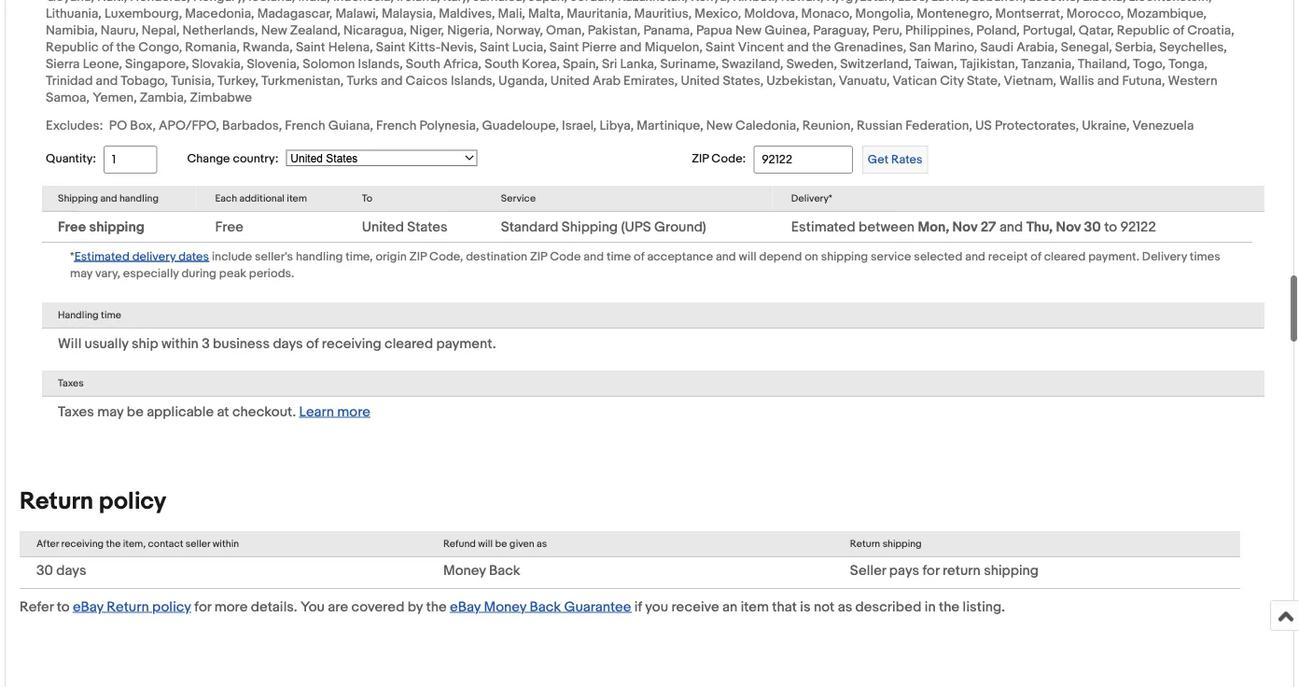 Task type: describe. For each thing, give the bounding box(es) containing it.
may inside the include seller's handling time, origin zip code, destination zip code and time of acceptance and will depend on shipping service selected and receipt of cleared payment. delivery times may vary, especially during peak periods.
[[70, 266, 93, 281]]

0 vertical spatial estimated
[[791, 219, 856, 236]]

shipping down shipping and handling
[[89, 219, 145, 236]]

0 vertical spatial back
[[489, 562, 521, 579]]

will usually ship within 3 business days of receiving cleared payment.
[[58, 335, 496, 352]]

ukraine,
[[1082, 118, 1130, 134]]

*
[[70, 250, 74, 264]]

an
[[723, 599, 738, 616]]

refer to ebay return policy for more details. you are covered by the ebay money back guarantee if you receive an item that is not as described in the listing.
[[20, 599, 1005, 616]]

caledonia,
[[736, 118, 800, 134]]

1 vertical spatial cleared
[[385, 335, 433, 352]]

receipt
[[989, 250, 1028, 264]]

0 vertical spatial 30
[[1084, 219, 1102, 236]]

thu,
[[1027, 219, 1053, 236]]

learn more link
[[299, 404, 371, 420]]

on
[[805, 250, 819, 264]]

1 vertical spatial to
[[57, 599, 70, 616]]

business
[[213, 335, 270, 352]]

that
[[772, 599, 797, 616]]

include seller's handling time, origin zip code, destination zip code and time of acceptance and will depend on shipping service selected and receipt of cleared payment. delivery times may vary, especially during peak periods.
[[70, 250, 1221, 281]]

delivery
[[132, 250, 176, 264]]

rates
[[892, 153, 923, 167]]

Quantity: text field
[[104, 146, 157, 174]]

92122
[[1121, 219, 1157, 236]]

are
[[328, 599, 348, 616]]

federation,
[[906, 118, 973, 134]]

item,
[[123, 538, 146, 550]]

change country:
[[187, 152, 279, 166]]

quantity:
[[46, 152, 96, 167]]

receive
[[672, 599, 720, 616]]

0 horizontal spatial for
[[194, 599, 211, 616]]

1 vertical spatial 30
[[36, 562, 53, 579]]

estimated delivery dates link
[[74, 248, 209, 265]]

handling for seller's
[[296, 250, 343, 264]]

1 vertical spatial time
[[101, 309, 121, 321]]

)
[[703, 219, 707, 236]]

united states
[[362, 219, 448, 236]]

1 horizontal spatial item
[[741, 599, 769, 616]]

peak
[[219, 266, 246, 281]]

2 horizontal spatial of
[[1031, 250, 1042, 264]]

1 vertical spatial days
[[56, 562, 86, 579]]

each
[[215, 193, 237, 205]]

reunion,
[[803, 118, 854, 134]]

is
[[800, 599, 811, 616]]

1 horizontal spatial of
[[634, 250, 645, 264]]

0 horizontal spatial zip
[[410, 250, 427, 264]]

free for free shipping
[[58, 219, 86, 236]]

1 vertical spatial more
[[215, 599, 248, 616]]

new
[[707, 118, 733, 134]]

3
[[202, 335, 210, 352]]

1 horizontal spatial shipping
[[562, 219, 618, 236]]

cleared inside the include seller's handling time, origin zip code, destination zip code and time of acceptance and will depend on shipping service selected and receipt of cleared payment. delivery times may vary, especially during peak periods.
[[1044, 250, 1086, 264]]

not
[[814, 599, 835, 616]]

refund will be given as
[[443, 538, 547, 550]]

0 vertical spatial for
[[923, 562, 940, 579]]

1 ebay from the left
[[73, 599, 104, 616]]

seller
[[186, 538, 210, 550]]

27
[[981, 219, 997, 236]]

1 horizontal spatial more
[[337, 404, 371, 420]]

0 vertical spatial money
[[443, 562, 486, 579]]

code,
[[429, 250, 463, 264]]

0 vertical spatial receiving
[[322, 335, 382, 352]]

each additional item
[[215, 193, 307, 205]]

standard
[[501, 219, 559, 236]]

1 vertical spatial back
[[530, 599, 561, 616]]

(ups
[[621, 219, 651, 236]]

2 nov from the left
[[1056, 219, 1081, 236]]

0 vertical spatial policy
[[99, 487, 167, 516]]

1 vertical spatial policy
[[152, 599, 191, 616]]

will
[[58, 335, 81, 352]]

2 ebay from the left
[[450, 599, 481, 616]]

applicable
[[147, 404, 214, 420]]

standard shipping (ups ground )
[[501, 219, 707, 236]]

1 vertical spatial estimated
[[74, 250, 130, 264]]

1 horizontal spatial days
[[273, 335, 303, 352]]

if
[[635, 599, 642, 616]]

given
[[510, 538, 535, 550]]

additional
[[239, 193, 285, 205]]

handling for and
[[119, 193, 159, 205]]

shipping and handling
[[58, 193, 159, 205]]

ZIP Code: text field
[[754, 146, 853, 174]]

listing.
[[963, 599, 1005, 616]]

time inside the include seller's handling time, origin zip code, destination zip code and time of acceptance and will depend on shipping service selected and receipt of cleared payment. delivery times may vary, especially during peak periods.
[[607, 250, 631, 264]]

po
[[109, 118, 127, 134]]

seller's
[[255, 250, 293, 264]]

and up free shipping
[[100, 193, 117, 205]]

get rates button
[[862, 146, 929, 174]]

refer
[[20, 599, 54, 616]]

apo/fpo,
[[159, 118, 219, 134]]

shipping up the pays
[[883, 538, 922, 550]]

during
[[182, 266, 217, 281]]

checkout.
[[232, 404, 296, 420]]

money back
[[443, 562, 521, 579]]

handling
[[58, 309, 99, 321]]

times
[[1190, 250, 1221, 264]]

guadeloupe,
[[482, 118, 559, 134]]

change
[[187, 152, 230, 166]]

barbados,
[[222, 118, 282, 134]]

1 vertical spatial will
[[478, 538, 493, 550]]

1 french from the left
[[285, 118, 325, 134]]

depend
[[760, 250, 802, 264]]

return shipping
[[850, 538, 922, 550]]

described
[[856, 599, 922, 616]]

ebay return policy link
[[73, 599, 191, 616]]

ground
[[655, 219, 703, 236]]

1 horizontal spatial as
[[838, 599, 853, 616]]

after
[[36, 538, 59, 550]]

israel,
[[562, 118, 597, 134]]

0 vertical spatial as
[[537, 538, 547, 550]]

ebay money back guarantee link
[[450, 599, 632, 616]]

delivery*
[[791, 193, 833, 205]]



Task type: vqa. For each thing, say whether or not it's contained in the screenshot.
Taxes
yes



Task type: locate. For each thing, give the bounding box(es) containing it.
handling inside the include seller's handling time, origin zip code, destination zip code and time of acceptance and will depend on shipping service selected and receipt of cleared payment. delivery times may vary, especially during peak periods.
[[296, 250, 343, 264]]

0 horizontal spatial within
[[162, 335, 199, 352]]

0 vertical spatial days
[[273, 335, 303, 352]]

in
[[925, 599, 936, 616]]

receiving up 30 days
[[61, 538, 104, 550]]

2 taxes from the top
[[58, 404, 94, 420]]

1 vertical spatial handling
[[296, 250, 343, 264]]

return up seller
[[850, 538, 881, 550]]

polynesia,
[[420, 118, 479, 134]]

to
[[362, 193, 373, 205]]

free for free
[[215, 219, 244, 236]]

by
[[408, 599, 423, 616]]

1 horizontal spatial the
[[426, 599, 447, 616]]

0 horizontal spatial nov
[[953, 219, 978, 236]]

ship
[[132, 335, 158, 352]]

0 vertical spatial to
[[1105, 219, 1118, 236]]

may down * on the top left of the page
[[70, 266, 93, 281]]

payment. inside the include seller's handling time, origin zip code, destination zip code and time of acceptance and will depend on shipping service selected and receipt of cleared payment. delivery times may vary, especially during peak periods.
[[1089, 250, 1140, 264]]

shipping up listing.
[[984, 562, 1039, 579]]

payment.
[[1089, 250, 1140, 264], [437, 335, 496, 352]]

get
[[868, 153, 889, 167]]

0 vertical spatial taxes
[[58, 378, 84, 390]]

days
[[273, 335, 303, 352], [56, 562, 86, 579]]

2 free from the left
[[215, 219, 244, 236]]

1 free from the left
[[58, 219, 86, 236]]

zip left code:
[[692, 152, 709, 167]]

and right code
[[584, 250, 604, 264]]

0 horizontal spatial time
[[101, 309, 121, 321]]

0 horizontal spatial back
[[489, 562, 521, 579]]

french right 'guiana,'
[[376, 118, 417, 134]]

more left details.
[[215, 599, 248, 616]]

0 horizontal spatial estimated
[[74, 250, 130, 264]]

2 horizontal spatial the
[[939, 599, 960, 616]]

of down (ups
[[634, 250, 645, 264]]

acceptance
[[647, 250, 713, 264]]

states
[[407, 219, 448, 236]]

taxes for taxes
[[58, 378, 84, 390]]

be
[[127, 404, 144, 420], [495, 538, 507, 550]]

1 vertical spatial shipping
[[562, 219, 618, 236]]

0 horizontal spatial french
[[285, 118, 325, 134]]

1 vertical spatial receiving
[[61, 538, 104, 550]]

service
[[501, 193, 536, 205]]

0 vertical spatial cleared
[[1044, 250, 1086, 264]]

0 horizontal spatial will
[[478, 538, 493, 550]]

united
[[362, 219, 404, 236]]

0 horizontal spatial free
[[58, 219, 86, 236]]

at
[[217, 404, 229, 420]]

0 vertical spatial be
[[127, 404, 144, 420]]

time,
[[346, 250, 373, 264]]

time down standard shipping (ups ground )
[[607, 250, 631, 264]]

more
[[337, 404, 371, 420], [215, 599, 248, 616]]

usually
[[85, 335, 129, 352]]

the
[[106, 538, 121, 550], [426, 599, 447, 616], [939, 599, 960, 616]]

0 horizontal spatial 30
[[36, 562, 53, 579]]

1 taxes from the top
[[58, 378, 84, 390]]

0 vertical spatial handling
[[119, 193, 159, 205]]

taxes
[[58, 378, 84, 390], [58, 404, 94, 420]]

martinique,
[[637, 118, 704, 134]]

within right seller
[[213, 538, 239, 550]]

0 horizontal spatial receiving
[[61, 538, 104, 550]]

1 vertical spatial be
[[495, 538, 507, 550]]

1 horizontal spatial to
[[1105, 219, 1118, 236]]

0 horizontal spatial shipping
[[58, 193, 98, 205]]

be left "applicable"
[[127, 404, 144, 420]]

0 horizontal spatial as
[[537, 538, 547, 550]]

1 horizontal spatial payment.
[[1089, 250, 1140, 264]]

delivery
[[1143, 250, 1188, 264]]

1 horizontal spatial return
[[107, 599, 149, 616]]

pays
[[890, 562, 920, 579]]

of up learn
[[306, 335, 319, 352]]

box,
[[130, 118, 156, 134]]

cleared down origin
[[385, 335, 433, 352]]

as right given
[[537, 538, 547, 550]]

of
[[634, 250, 645, 264], [1031, 250, 1042, 264], [306, 335, 319, 352]]

item right the an
[[741, 599, 769, 616]]

the left "item,"
[[106, 538, 121, 550]]

1 vertical spatial return
[[850, 538, 881, 550]]

1 vertical spatial payment.
[[437, 335, 496, 352]]

free shipping
[[58, 219, 145, 236]]

may down usually
[[97, 404, 124, 420]]

more right learn
[[337, 404, 371, 420]]

the right in
[[939, 599, 960, 616]]

0 horizontal spatial may
[[70, 266, 93, 281]]

days down after
[[56, 562, 86, 579]]

1 horizontal spatial zip
[[530, 250, 547, 264]]

1 horizontal spatial will
[[739, 250, 757, 264]]

the right by
[[426, 599, 447, 616]]

1 vertical spatial money
[[484, 599, 527, 616]]

time up usually
[[101, 309, 121, 321]]

return for return policy
[[20, 487, 94, 516]]

payment. down 92122 on the top
[[1089, 250, 1140, 264]]

1 horizontal spatial handling
[[296, 250, 343, 264]]

payment. down code,
[[437, 335, 496, 352]]

1 horizontal spatial nov
[[1056, 219, 1081, 236]]

receiving
[[322, 335, 382, 352], [61, 538, 104, 550]]

periods.
[[249, 266, 294, 281]]

be for will
[[495, 538, 507, 550]]

0 horizontal spatial return
[[20, 487, 94, 516]]

for down seller
[[194, 599, 211, 616]]

0 vertical spatial shipping
[[58, 193, 98, 205]]

return
[[20, 487, 94, 516], [850, 538, 881, 550], [107, 599, 149, 616]]

zip right origin
[[410, 250, 427, 264]]

will right refund
[[478, 538, 493, 550]]

1 vertical spatial within
[[213, 538, 239, 550]]

return for return shipping
[[850, 538, 881, 550]]

estimated down delivery*
[[791, 219, 856, 236]]

handling time
[[58, 309, 121, 321]]

1 horizontal spatial ebay
[[450, 599, 481, 616]]

origin
[[376, 250, 407, 264]]

return down "item,"
[[107, 599, 149, 616]]

to right refer
[[57, 599, 70, 616]]

policy
[[99, 487, 167, 516], [152, 599, 191, 616]]

0 vertical spatial payment.
[[1089, 250, 1140, 264]]

taxes may be applicable at checkout. learn more
[[58, 404, 371, 420]]

and right acceptance
[[716, 250, 736, 264]]

1 vertical spatial taxes
[[58, 404, 94, 420]]

1 horizontal spatial within
[[213, 538, 239, 550]]

and
[[100, 193, 117, 205], [1000, 219, 1024, 236], [584, 250, 604, 264], [716, 250, 736, 264], [966, 250, 986, 264]]

zip left code
[[530, 250, 547, 264]]

1 vertical spatial may
[[97, 404, 124, 420]]

will left depend
[[739, 250, 757, 264]]

zip code:
[[692, 152, 746, 167]]

code:
[[712, 152, 746, 167]]

0 vertical spatial more
[[337, 404, 371, 420]]

receiving up "learn more" link
[[322, 335, 382, 352]]

shipping
[[58, 193, 98, 205], [562, 219, 618, 236]]

handling left time,
[[296, 250, 343, 264]]

1 horizontal spatial 30
[[1084, 219, 1102, 236]]

0 vertical spatial return
[[20, 487, 94, 516]]

2 horizontal spatial return
[[850, 538, 881, 550]]

0 vertical spatial will
[[739, 250, 757, 264]]

0 horizontal spatial be
[[127, 404, 144, 420]]

1 horizontal spatial estimated
[[791, 219, 856, 236]]

guarantee
[[564, 599, 632, 616]]

shipping up code
[[562, 219, 618, 236]]

between
[[859, 219, 915, 236]]

free down each
[[215, 219, 244, 236]]

1 horizontal spatial back
[[530, 599, 561, 616]]

may
[[70, 266, 93, 281], [97, 404, 124, 420]]

money down "money back"
[[484, 599, 527, 616]]

within left 3
[[162, 335, 199, 352]]

return up after
[[20, 487, 94, 516]]

policy down 'contact'
[[152, 599, 191, 616]]

and down estimated between mon, nov 27 and thu, nov 30 to 92122
[[966, 250, 986, 264]]

be for may
[[127, 404, 144, 420]]

1 vertical spatial item
[[741, 599, 769, 616]]

ebay down 30 days
[[73, 599, 104, 616]]

1 horizontal spatial for
[[923, 562, 940, 579]]

to left 92122 on the top
[[1105, 219, 1118, 236]]

shipping inside the include seller's handling time, origin zip code, destination zip code and time of acceptance and will depend on shipping service selected and receipt of cleared payment. delivery times may vary, especially during peak periods.
[[821, 250, 868, 264]]

service
[[871, 250, 912, 264]]

0 horizontal spatial ebay
[[73, 599, 104, 616]]

of right receipt
[[1031, 250, 1042, 264]]

and right 27
[[1000, 219, 1024, 236]]

days right business
[[273, 335, 303, 352]]

1 horizontal spatial french
[[376, 118, 417, 134]]

30 days
[[36, 562, 86, 579]]

money down refund
[[443, 562, 486, 579]]

0 horizontal spatial handling
[[119, 193, 159, 205]]

1 horizontal spatial may
[[97, 404, 124, 420]]

back down refund will be given as
[[489, 562, 521, 579]]

30 left 92122 on the top
[[1084, 219, 1102, 236]]

to
[[1105, 219, 1118, 236], [57, 599, 70, 616]]

for right the pays
[[923, 562, 940, 579]]

2 horizontal spatial zip
[[692, 152, 709, 167]]

libya,
[[600, 118, 634, 134]]

2 vertical spatial return
[[107, 599, 149, 616]]

1 horizontal spatial cleared
[[1044, 250, 1086, 264]]

0 horizontal spatial cleared
[[385, 335, 433, 352]]

you
[[301, 599, 325, 616]]

french left 'guiana,'
[[285, 118, 325, 134]]

shipping up free shipping
[[58, 193, 98, 205]]

contact
[[148, 538, 183, 550]]

0 horizontal spatial the
[[106, 538, 121, 550]]

as right the not
[[838, 599, 853, 616]]

shipping right the on
[[821, 250, 868, 264]]

0 vertical spatial within
[[162, 335, 199, 352]]

1 nov from the left
[[953, 219, 978, 236]]

nov left 27
[[953, 219, 978, 236]]

russian
[[857, 118, 903, 134]]

free
[[58, 219, 86, 236], [215, 219, 244, 236]]

1 vertical spatial for
[[194, 599, 211, 616]]

venezuela
[[1133, 118, 1194, 134]]

handling
[[119, 193, 159, 205], [296, 250, 343, 264]]

1 horizontal spatial free
[[215, 219, 244, 236]]

0 horizontal spatial to
[[57, 599, 70, 616]]

back
[[489, 562, 521, 579], [530, 599, 561, 616]]

0 vertical spatial may
[[70, 266, 93, 281]]

time
[[607, 250, 631, 264], [101, 309, 121, 321]]

cleared
[[1044, 250, 1086, 264], [385, 335, 433, 352]]

2 french from the left
[[376, 118, 417, 134]]

especially
[[123, 266, 179, 281]]

free up * on the top left of the page
[[58, 219, 86, 236]]

return
[[943, 562, 981, 579]]

0 horizontal spatial payment.
[[437, 335, 496, 352]]

will inside the include seller's handling time, origin zip code, destination zip code and time of acceptance and will depend on shipping service selected and receipt of cleared payment. delivery times may vary, especially during peak periods.
[[739, 250, 757, 264]]

30 down after
[[36, 562, 53, 579]]

back left guarantee
[[530, 599, 561, 616]]

0 horizontal spatial more
[[215, 599, 248, 616]]

handling down quantity: text field
[[119, 193, 159, 205]]

destination
[[466, 250, 528, 264]]

country:
[[233, 152, 279, 166]]

cleared down thu, at the top right
[[1044, 250, 1086, 264]]

excludes: po box, apo/fpo, barbados, french guiana, french polynesia, guadeloupe, israel, libya, martinique, new caledonia, reunion, russian federation, us protectorates, ukraine, venezuela
[[46, 118, 1194, 134]]

nov right thu, at the top right
[[1056, 219, 1081, 236]]

ebay
[[73, 599, 104, 616], [450, 599, 481, 616]]

0 vertical spatial item
[[287, 193, 307, 205]]

ebay down "money back"
[[450, 599, 481, 616]]

be left given
[[495, 538, 507, 550]]

taxes for taxes may be applicable at checkout. learn more
[[58, 404, 94, 420]]

covered
[[351, 599, 405, 616]]

vary,
[[95, 266, 120, 281]]

estimated up vary,
[[74, 250, 130, 264]]

0 horizontal spatial days
[[56, 562, 86, 579]]

get rates
[[868, 153, 923, 167]]

policy up "item,"
[[99, 487, 167, 516]]

1 horizontal spatial time
[[607, 250, 631, 264]]

1 vertical spatial as
[[838, 599, 853, 616]]

item right 'additional'
[[287, 193, 307, 205]]

0 horizontal spatial of
[[306, 335, 319, 352]]

30
[[1084, 219, 1102, 236], [36, 562, 53, 579]]

selected
[[914, 250, 963, 264]]

0 vertical spatial time
[[607, 250, 631, 264]]

0 horizontal spatial item
[[287, 193, 307, 205]]

details.
[[251, 599, 297, 616]]



